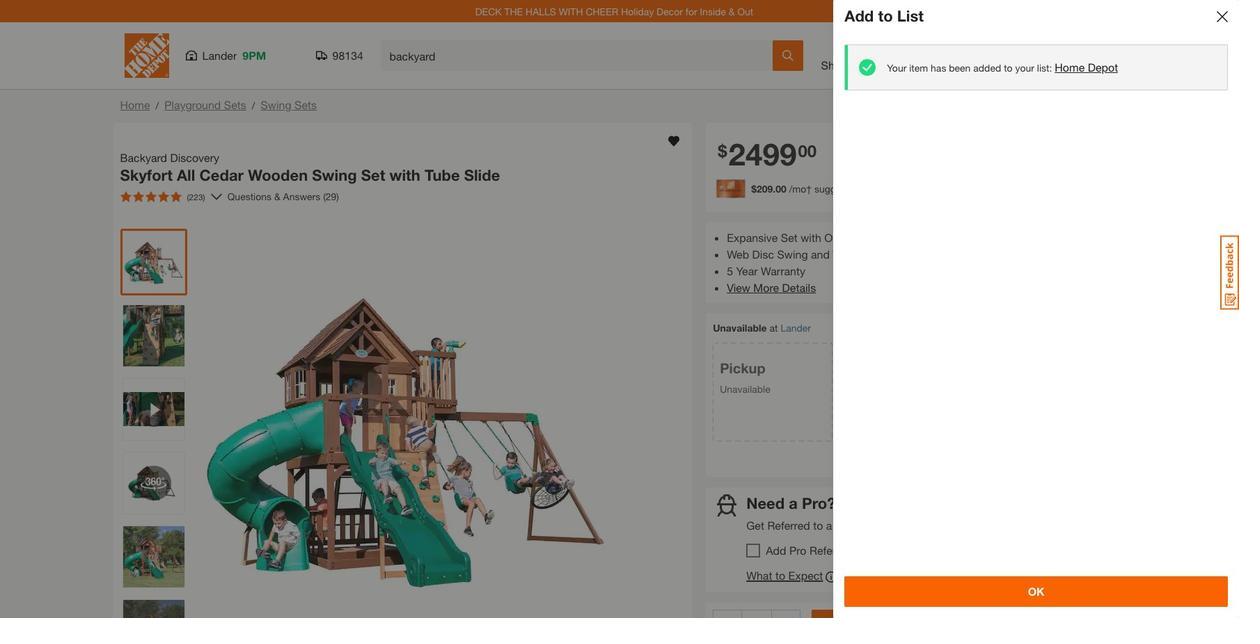 Task type: vqa. For each thing, say whether or not it's contained in the screenshot.
second star icon from the bottom of the page
no



Task type: describe. For each thing, give the bounding box(es) containing it.
5 stars image
[[120, 191, 181, 202]]

lander 9pm
[[202, 49, 266, 62]]

12
[[851, 231, 864, 244]]

disc
[[752, 248, 774, 261]]

can
[[867, 495, 896, 513]]

web
[[727, 248, 749, 261]]

swing sets link
[[261, 98, 317, 111]]

to inside "button"
[[775, 569, 785, 583]]

your item has been added to your list: home depot
[[887, 61, 1118, 74]]

set inside backyard discovery skyfort all cedar wooden swing set with tube slide
[[361, 166, 385, 184]]

home depot alert
[[845, 45, 1228, 90]]

added
[[973, 62, 1001, 74]]

get
[[746, 519, 764, 533]]

(223) link
[[115, 186, 222, 208]]

different
[[867, 231, 909, 244]]

what
[[746, 569, 772, 583]]

backyard discovery swing sets 2001015com 77.3 image
[[123, 600, 184, 619]]

expect
[[788, 569, 823, 583]]

warranty
[[761, 264, 805, 278]]

2 horizontal spatial with
[[908, 183, 926, 195]]

5
[[727, 264, 733, 278]]

1 vertical spatial pro
[[789, 544, 806, 558]]

internet #
[[839, 97, 877, 108]]

all inside backyard discovery skyfort all cedar wooden swing set with tube slide
[[177, 166, 195, 184]]

98134
[[332, 49, 363, 62]]

2 / from the left
[[252, 100, 255, 111]]

tube
[[425, 166, 460, 184]]

6329498163112 image
[[123, 379, 184, 440]]

backyard discovery swing sets 2001015com e1.1 image
[[123, 305, 184, 366]]

what to expect
[[746, 569, 823, 583]]

ok
[[1028, 585, 1045, 599]]

home / playground sets / swing sets
[[120, 98, 317, 111]]

has
[[931, 62, 946, 74]]

me button
[[1003, 39, 1048, 72]]

services
[[882, 58, 924, 72]]

to inside the your item has been added to your list: home depot
[[1004, 62, 1013, 74]]

to inside 'need a pro? we can help! get referred to a local pro'
[[813, 519, 823, 533]]

questions
[[227, 191, 271, 203]]

0 vertical spatial lander
[[202, 49, 237, 62]]

cedar
[[199, 166, 244, 184]]

what to expect button
[[746, 569, 837, 586]]

discovery
[[170, 151, 219, 164]]

unavailable at lander
[[713, 322, 811, 334]]

view more details link
[[727, 281, 816, 294]]

2499
[[728, 136, 797, 173]]

0 vertical spatial &
[[729, 5, 735, 17]]

backyard discovery swing sets 2001015com 64.0 image
[[123, 231, 184, 293]]

home inside alert
[[1055, 61, 1085, 74]]

services button
[[881, 39, 925, 72]]

0 vertical spatial swing
[[261, 98, 291, 111]]

slides
[[856, 248, 886, 261]]

home link
[[120, 98, 150, 111]]

$
[[718, 141, 727, 161]]

expansive set with over 12 different features web disc swing and two slides 5 year warranty view more details
[[727, 231, 955, 294]]

year
[[736, 264, 758, 278]]

details
[[782, 281, 816, 294]]

swing inside backyard discovery skyfort all cedar wooden swing set with tube slide
[[312, 166, 357, 184]]

answers
[[283, 191, 320, 203]]

expansive
[[727, 231, 778, 244]]

your
[[1015, 62, 1034, 74]]

need a pro? we can help! get referred to a local pro
[[746, 495, 938, 533]]

to left list
[[878, 7, 893, 25]]

local
[[835, 519, 862, 533]]

deck the halls with cheer holiday decor for inside & out
[[475, 5, 753, 17]]

set inside "expansive set with over 12 different features web disc swing and two slides 5 year warranty view more details"
[[781, 231, 798, 244]]

7
[[1085, 37, 1090, 47]]

view
[[727, 281, 750, 294]]

slide
[[464, 166, 500, 184]]

features
[[912, 231, 955, 244]]

lander button
[[781, 322, 811, 334]]

98134 button
[[316, 49, 364, 63]]

for
[[685, 5, 697, 17]]

1 sets from the left
[[224, 98, 246, 111]]

me
[[1018, 58, 1034, 72]]

the
[[504, 5, 523, 17]]

depot
[[1088, 61, 1118, 74]]

deck
[[475, 5, 502, 17]]

swing inside "expansive set with over 12 different features web disc swing and two slides 5 year warranty view more details"
[[777, 248, 808, 261]]

help!
[[900, 495, 938, 513]]

/mo†
[[789, 183, 812, 195]]

payments
[[863, 183, 906, 195]]

more
[[753, 281, 779, 294]]

referral
[[810, 544, 848, 558]]

backyard discovery link
[[120, 150, 225, 166]]

add for add pro referral
[[766, 544, 786, 558]]

shop all
[[821, 58, 863, 72]]

at
[[770, 322, 778, 334]]

suggested
[[814, 183, 860, 195]]

0 horizontal spatial &
[[274, 191, 280, 203]]

$209.00 /mo† suggested payments with
[[751, 183, 929, 195]]

What can we help you find today? search field
[[389, 41, 772, 70]]

decor
[[657, 5, 683, 17]]



Task type: locate. For each thing, give the bounding box(es) containing it.
shop all button
[[820, 39, 864, 72]]

internet
[[839, 97, 868, 108]]

diy button
[[942, 39, 987, 72]]

1 horizontal spatial &
[[729, 5, 735, 17]]

playground sets link
[[164, 98, 246, 111]]

add up shop all button
[[845, 7, 874, 25]]

the home depot logo image
[[124, 33, 169, 78]]

home down the home depot logo
[[120, 98, 150, 111]]

list
[[897, 7, 924, 25]]

cart 7
[[1070, 37, 1091, 72]]

wooden
[[248, 166, 308, 184]]

need
[[746, 495, 785, 513]]

1 vertical spatial swing
[[312, 166, 357, 184]]

skyfort
[[120, 166, 173, 184]]

pro down can
[[865, 519, 882, 533]]

2 vertical spatial swing
[[777, 248, 808, 261]]

swing up warranty
[[777, 248, 808, 261]]

sets right playground
[[224, 98, 246, 111]]

/ left swing sets link at the left of the page
[[252, 100, 255, 111]]

holiday
[[621, 5, 654, 17]]

(223)
[[187, 192, 205, 202]]

pro inside 'need a pro? we can help! get referred to a local pro'
[[865, 519, 882, 533]]

1 vertical spatial lander
[[781, 322, 811, 334]]

lander left "9pm" at the left of page
[[202, 49, 237, 62]]

add pro referral
[[766, 544, 848, 558]]

312322287_s01 image
[[123, 453, 184, 514]]

lander
[[202, 49, 237, 62], [781, 322, 811, 334]]

ok button
[[845, 577, 1228, 608]]

$ 2499 00
[[718, 136, 817, 173]]

shop
[[821, 58, 848, 72]]

unavailable down pickup
[[720, 383, 770, 395]]

0 vertical spatial a
[[789, 495, 798, 513]]

add to list
[[845, 7, 924, 25]]

pro
[[865, 519, 882, 533], [789, 544, 806, 558]]

0 horizontal spatial add
[[766, 544, 786, 558]]

1 vertical spatial set
[[781, 231, 798, 244]]

(29)
[[323, 191, 339, 203]]

sets
[[224, 98, 246, 111], [294, 98, 317, 111]]

we
[[840, 495, 863, 513]]

0 horizontal spatial lander
[[202, 49, 237, 62]]

over
[[824, 231, 848, 244]]

home right list:
[[1055, 61, 1085, 74]]

all
[[851, 58, 863, 72], [177, 166, 195, 184]]

set left tube
[[361, 166, 385, 184]]

feedback link image
[[1220, 235, 1239, 310]]

to left the your
[[1004, 62, 1013, 74]]

1 horizontal spatial home
[[1055, 61, 1085, 74]]

1 horizontal spatial swing
[[312, 166, 357, 184]]

set up warranty
[[781, 231, 798, 244]]

0 horizontal spatial swing
[[261, 98, 291, 111]]

00
[[798, 141, 817, 161]]

close image
[[1217, 11, 1228, 22]]

$209.00
[[751, 183, 786, 195]]

9pm
[[242, 49, 266, 62]]

unavailable
[[713, 322, 767, 334], [720, 383, 770, 395]]

0 vertical spatial home
[[1055, 61, 1085, 74]]

0 vertical spatial all
[[851, 58, 863, 72]]

all right shop
[[851, 58, 863, 72]]

& left the out
[[729, 5, 735, 17]]

0 horizontal spatial set
[[361, 166, 385, 184]]

0 vertical spatial add
[[845, 7, 874, 25]]

all down "discovery"
[[177, 166, 195, 184]]

0 horizontal spatial a
[[789, 495, 798, 513]]

backyard discovery swing sets 2001015com 66.2 image
[[123, 527, 184, 588]]

with up and
[[801, 231, 821, 244]]

1 vertical spatial home
[[120, 98, 150, 111]]

to down pro?
[[813, 519, 823, 533]]

0 vertical spatial pro
[[865, 519, 882, 533]]

1 vertical spatial all
[[177, 166, 195, 184]]

0 horizontal spatial pro
[[789, 544, 806, 558]]

sets down the 98134 button
[[294, 98, 317, 111]]

cart
[[1070, 58, 1091, 72]]

1 horizontal spatial set
[[781, 231, 798, 244]]

with inside backyard discovery skyfort all cedar wooden swing set with tube slide
[[389, 166, 420, 184]]

1 horizontal spatial a
[[826, 519, 832, 533]]

1 horizontal spatial pro
[[865, 519, 882, 533]]

0 horizontal spatial sets
[[224, 98, 246, 111]]

and
[[811, 248, 830, 261]]

inside
[[700, 5, 726, 17]]

1 vertical spatial unavailable
[[720, 383, 770, 395]]

referred
[[767, 519, 810, 533]]

0 horizontal spatial /
[[156, 100, 159, 111]]

0 vertical spatial unavailable
[[713, 322, 767, 334]]

None field
[[742, 611, 771, 619]]

with left tube
[[389, 166, 420, 184]]

apply now image
[[716, 180, 751, 198]]

swing down "9pm" at the left of page
[[261, 98, 291, 111]]

0 horizontal spatial home
[[120, 98, 150, 111]]

1 vertical spatial &
[[274, 191, 280, 203]]

0 horizontal spatial with
[[389, 166, 420, 184]]

pro?
[[802, 495, 836, 513]]

backyard discovery skyfort all cedar wooden swing set with tube slide
[[120, 151, 500, 184]]

1 horizontal spatial /
[[252, 100, 255, 111]]

(223) button
[[115, 186, 211, 208]]

to right what
[[775, 569, 785, 583]]

backyard
[[120, 151, 167, 164]]

2 sets from the left
[[294, 98, 317, 111]]

add up what to expect
[[766, 544, 786, 558]]

& down "wooden"
[[274, 191, 280, 203]]

cheer
[[586, 5, 618, 17]]

1 horizontal spatial sets
[[294, 98, 317, 111]]

with
[[559, 5, 583, 17]]

list:
[[1037, 62, 1052, 74]]

playground
[[164, 98, 221, 111]]

add
[[845, 7, 874, 25], [766, 544, 786, 558]]

with inside "expansive set with over 12 different features web disc swing and two slides 5 year warranty view more details"
[[801, 231, 821, 244]]

1 vertical spatial add
[[766, 544, 786, 558]]

with
[[389, 166, 420, 184], [908, 183, 926, 195], [801, 231, 821, 244]]

halls
[[526, 5, 556, 17]]

a left local
[[826, 519, 832, 533]]

out
[[737, 5, 753, 17]]

all inside button
[[851, 58, 863, 72]]

1 horizontal spatial add
[[845, 7, 874, 25]]

&
[[729, 5, 735, 17], [274, 191, 280, 203]]

add for add to list
[[845, 7, 874, 25]]

been
[[949, 62, 971, 74]]

swing
[[261, 98, 291, 111], [312, 166, 357, 184], [777, 248, 808, 261]]

pro up expect
[[789, 544, 806, 558]]

pickup
[[720, 360, 766, 376]]

swing up (29)
[[312, 166, 357, 184]]

1 horizontal spatial all
[[851, 58, 863, 72]]

pickup unavailable
[[720, 360, 770, 395]]

2 horizontal spatial swing
[[777, 248, 808, 261]]

questions & answers (29)
[[227, 191, 339, 203]]

diy
[[955, 58, 973, 72]]

unavailable left at
[[713, 322, 767, 334]]

with right payments
[[908, 183, 926, 195]]

/ right the home link
[[156, 100, 159, 111]]

1 horizontal spatial with
[[801, 231, 821, 244]]

0 horizontal spatial all
[[177, 166, 195, 184]]

lander right at
[[781, 322, 811, 334]]

to
[[878, 7, 893, 25], [1004, 62, 1013, 74], [813, 519, 823, 533], [775, 569, 785, 583]]

1 horizontal spatial lander
[[781, 322, 811, 334]]

1 vertical spatial a
[[826, 519, 832, 533]]

a
[[789, 495, 798, 513], [826, 519, 832, 533]]

item
[[909, 62, 928, 74]]

/
[[156, 100, 159, 111], [252, 100, 255, 111]]

0 vertical spatial set
[[361, 166, 385, 184]]

a up referred
[[789, 495, 798, 513]]

1 / from the left
[[156, 100, 159, 111]]

deck the halls with cheer holiday decor for inside & out link
[[475, 5, 753, 17]]

your
[[887, 62, 907, 74]]

two
[[833, 248, 853, 261]]



